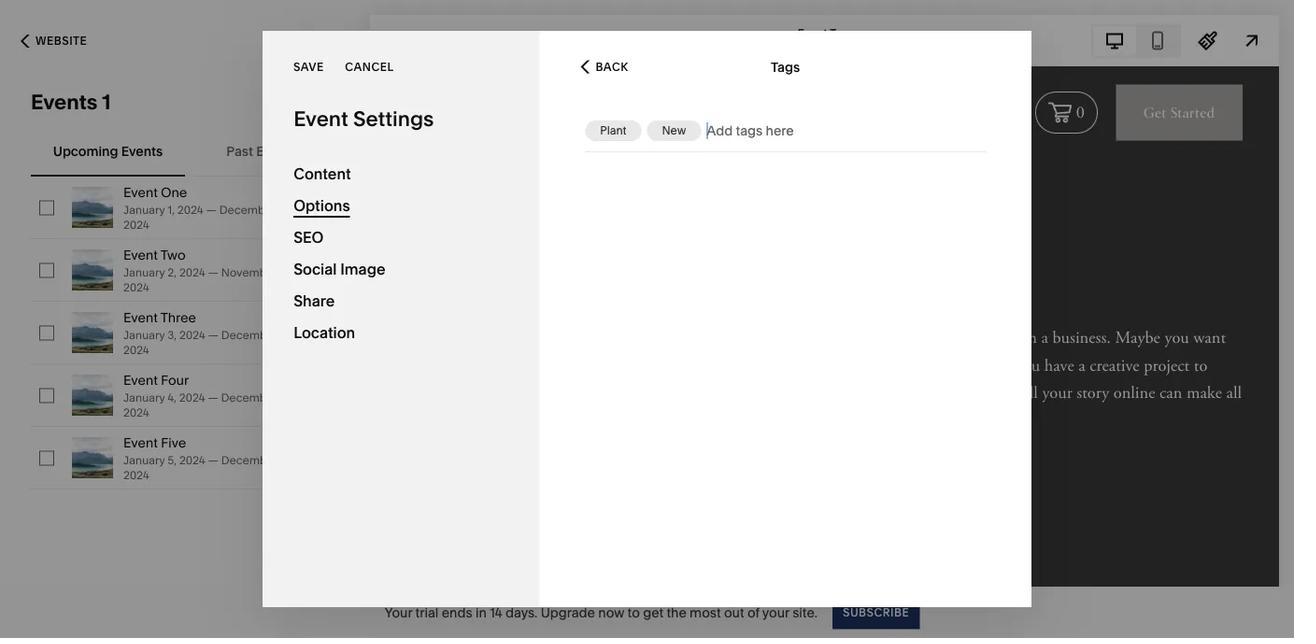 Task type: locate. For each thing, give the bounding box(es) containing it.
— inside event two january 2, 2024 — november 30, 2024
[[208, 266, 219, 279]]

location
[[294, 323, 355, 341]]

january inside event five january 5, 2024 — december 4, 2024
[[123, 454, 165, 467]]

event inside event three january 3, 2024 — december 3, 2024
[[123, 310, 158, 326]]

1 vertical spatial 4,
[[280, 454, 289, 467]]

event for event one january 1, 2024 — december 1, 2024
[[123, 185, 158, 200]]

two inside event two january 2, 2024 — november 30, 2024
[[160, 247, 186, 263]]

december inside event three january 3, 2024 — december 3, 2024
[[221, 328, 278, 342]]

cancel grey icon image inside the new button
[[676, 118, 702, 144]]

january for two
[[123, 266, 165, 279]]

january up the three
[[123, 266, 165, 279]]

cancel grey icon image
[[616, 118, 643, 144], [676, 118, 702, 144]]

— inside event five january 5, 2024 — december 4, 2024
[[208, 454, 219, 467]]

2, inside event four january 4, 2024 — december 2, 2024
[[280, 391, 289, 405]]

two for event two
[[830, 26, 851, 40]]

—
[[206, 203, 217, 217], [208, 266, 219, 279], [208, 328, 219, 342], [208, 391, 218, 405], [208, 454, 219, 467]]

row group containing event one
[[0, 177, 370, 490]]

events left 1
[[31, 89, 98, 114]]

1 horizontal spatial 4,
[[280, 454, 289, 467]]

event down 'event one january 1, 2024 — december 1, 2024'
[[123, 247, 158, 263]]

december down november
[[221, 328, 278, 342]]

2 cancel grey icon image from the left
[[676, 118, 702, 144]]

0 horizontal spatial cancel grey icon image
[[616, 118, 643, 144]]

cancel
[[345, 60, 394, 73]]

event inside event two january 2, 2024 — november 30, 2024
[[123, 247, 158, 263]]

events
[[31, 89, 98, 114], [121, 143, 163, 159], [256, 143, 298, 159]]

three
[[160, 310, 196, 326]]

event inside event five january 5, 2024 — december 4, 2024
[[123, 435, 158, 451]]

event for event two january 2, 2024 — november 30, 2024
[[123, 247, 158, 263]]

— right 5,
[[208, 454, 219, 467]]

event inside event settings dialog
[[294, 106, 348, 131]]

cancel grey icon image left new
[[616, 118, 643, 144]]

new button
[[647, 116, 703, 145]]

january inside event three january 3, 2024 — december 3, 2024
[[123, 328, 165, 342]]

event inside event four january 4, 2024 — december 2, 2024
[[123, 372, 158, 388]]

save
[[294, 60, 324, 73]]

3, down the three
[[168, 328, 177, 342]]

december inside event five january 5, 2024 — december 4, 2024
[[221, 454, 278, 467]]

december right 5,
[[221, 454, 278, 467]]

1, left options
[[278, 203, 285, 217]]

3,
[[168, 328, 177, 342], [280, 328, 289, 342]]

january inside 'event one january 1, 2024 — december 1, 2024'
[[123, 203, 165, 217]]

1 horizontal spatial cancel grey icon image
[[676, 118, 702, 144]]

four
[[161, 372, 189, 388]]

1 horizontal spatial 1,
[[278, 203, 285, 217]]

1 horizontal spatial 2,
[[280, 391, 289, 405]]

january left 5,
[[123, 454, 165, 467]]

december down past
[[219, 203, 276, 217]]

3 january from the top
[[123, 328, 165, 342]]

share
[[294, 292, 335, 310]]

events up one
[[121, 143, 163, 159]]

past events button
[[191, 125, 334, 177]]

event
[[798, 26, 828, 40], [294, 106, 348, 131], [123, 185, 158, 200], [123, 247, 158, 263], [123, 310, 158, 326], [123, 372, 158, 388], [123, 435, 158, 451]]

event four january 4, 2024 — december 2, 2024
[[123, 372, 289, 420]]

4, inside event four january 4, 2024 — december 2, 2024
[[168, 391, 177, 405]]

event inside 'event one january 1, 2024 — december 1, 2024'
[[123, 185, 158, 200]]

january down the three
[[123, 328, 165, 342]]

two
[[830, 26, 851, 40], [160, 247, 186, 263]]

december inside event four january 4, 2024 — december 2, 2024
[[221, 391, 277, 405]]

january down the four
[[123, 391, 165, 405]]

2024
[[177, 203, 203, 217], [123, 218, 149, 232], [179, 266, 205, 279], [123, 281, 149, 294], [179, 328, 205, 342], [123, 343, 149, 357], [179, 391, 205, 405], [123, 406, 149, 420], [179, 454, 205, 467], [123, 469, 149, 482]]

row group
[[0, 177, 370, 490]]

one
[[161, 185, 187, 200]]

december up event five january 5, 2024 — december 4, 2024
[[221, 391, 277, 405]]

— for four
[[208, 391, 218, 405]]

december for three
[[221, 328, 278, 342]]

two for event two january 2, 2024 — november 30, 2024
[[160, 247, 186, 263]]

— for five
[[208, 454, 219, 467]]

site.
[[793, 604, 818, 620]]

event for event settings
[[294, 106, 348, 131]]

most
[[690, 604, 721, 620]]

event left one
[[123, 185, 158, 200]]

january for three
[[123, 328, 165, 342]]

plant
[[600, 124, 626, 137]]

2 horizontal spatial events
[[256, 143, 298, 159]]

— left november
[[208, 266, 219, 279]]

december
[[219, 203, 276, 217], [221, 328, 278, 342], [221, 391, 277, 405], [221, 454, 278, 467]]

0 horizontal spatial tab list
[[31, 125, 339, 177]]

— up event four january 4, 2024 — december 2, 2024 on the bottom left of the page
[[208, 328, 219, 342]]

1 cancel grey icon image from the left
[[616, 118, 643, 144]]

4 january from the top
[[123, 391, 165, 405]]

— inside 'event one january 1, 2024 — december 1, 2024'
[[206, 203, 217, 217]]

days.
[[505, 604, 538, 620]]

1 horizontal spatial events
[[121, 143, 163, 159]]

4,
[[168, 391, 177, 405], [280, 454, 289, 467]]

1 january from the top
[[123, 203, 165, 217]]

event settings dialog
[[263, 31, 1031, 607]]

tags
[[771, 59, 800, 75]]

1 vertical spatial tab list
[[31, 125, 339, 177]]

events for past events
[[256, 143, 298, 159]]

2 january from the top
[[123, 266, 165, 279]]

cancel grey icon image right plant button
[[676, 118, 702, 144]]

content link
[[294, 158, 509, 190]]

event left the four
[[123, 372, 158, 388]]

0 horizontal spatial 2,
[[168, 266, 177, 279]]

2, inside event two january 2, 2024 — november 30, 2024
[[168, 266, 177, 279]]

1 vertical spatial two
[[160, 247, 186, 263]]

event left the three
[[123, 310, 158, 326]]

event left five at the left bottom of page
[[123, 435, 158, 451]]

january inside event four january 4, 2024 — december 2, 2024
[[123, 391, 165, 405]]

1 vertical spatial 2,
[[280, 391, 289, 405]]

1, down one
[[168, 203, 175, 217]]

event up tags on the top of the page
[[798, 26, 828, 40]]

events right past
[[256, 143, 298, 159]]

— inside event four january 4, 2024 — december 2, 2024
[[208, 391, 218, 405]]

0 horizontal spatial two
[[160, 247, 186, 263]]

upcoming events button
[[36, 125, 179, 177]]

— up event five january 5, 2024 — december 4, 2024
[[208, 391, 218, 405]]

0 vertical spatial tab list
[[1093, 26, 1179, 56]]

0 horizontal spatial 1,
[[168, 203, 175, 217]]

5 january from the top
[[123, 454, 165, 467]]

— inside event three january 3, 2024 — december 3, 2024
[[208, 328, 219, 342]]

— up event two january 2, 2024 — november 30, 2024
[[206, 203, 217, 217]]

event down save button
[[294, 106, 348, 131]]

3, left location
[[280, 328, 289, 342]]

events for upcoming events
[[121, 143, 163, 159]]

1 horizontal spatial two
[[830, 26, 851, 40]]

event for event four january 4, 2024 — december 2, 2024
[[123, 372, 158, 388]]

1 horizontal spatial 3,
[[280, 328, 289, 342]]

january for five
[[123, 454, 165, 467]]

0 horizontal spatial 3,
[[168, 328, 177, 342]]

tab list
[[1093, 26, 1179, 56], [31, 125, 339, 177]]

november
[[221, 266, 277, 279]]

january down one
[[123, 203, 165, 217]]

1
[[102, 89, 111, 114]]

back
[[595, 60, 628, 73]]

0 vertical spatial 2,
[[168, 266, 177, 279]]

0 vertical spatial two
[[830, 26, 851, 40]]

seo
[[294, 228, 324, 246]]

january
[[123, 203, 165, 217], [123, 266, 165, 279], [123, 328, 165, 342], [123, 391, 165, 405], [123, 454, 165, 467]]

december inside 'event one january 1, 2024 — december 1, 2024'
[[219, 203, 276, 217]]

your trial ends in 14 days. upgrade now to get the most out of your site.
[[385, 604, 818, 620]]

january inside event two january 2, 2024 — november 30, 2024
[[123, 266, 165, 279]]

2,
[[168, 266, 177, 279], [280, 391, 289, 405]]

options
[[294, 196, 350, 214]]

event five january 5, 2024 — december 4, 2024
[[123, 435, 289, 482]]

0 horizontal spatial 4,
[[168, 391, 177, 405]]

0 vertical spatial 4,
[[168, 391, 177, 405]]

content
[[294, 164, 351, 183]]

— for three
[[208, 328, 219, 342]]

cancel grey icon image inside plant button
[[616, 118, 643, 144]]

1,
[[168, 203, 175, 217], [278, 203, 285, 217]]

— for one
[[206, 203, 217, 217]]

january for one
[[123, 203, 165, 217]]

event two
[[798, 26, 851, 40]]

event three january 3, 2024 — december 3, 2024
[[123, 310, 289, 357]]



Task type: describe. For each thing, give the bounding box(es) containing it.
the
[[667, 604, 686, 620]]

social
[[294, 260, 337, 278]]

event settings
[[294, 106, 434, 131]]

december for five
[[221, 454, 278, 467]]

cancel grey icon image for new
[[676, 118, 702, 144]]

settings
[[353, 106, 434, 131]]

plant button
[[585, 116, 644, 145]]

save button
[[294, 50, 324, 84]]

event for event two
[[798, 26, 828, 40]]

your
[[385, 604, 412, 620]]

website button
[[0, 21, 108, 62]]

1 3, from the left
[[168, 328, 177, 342]]

now
[[598, 604, 624, 620]]

seo link
[[294, 221, 509, 253]]

past
[[226, 143, 253, 159]]

cancel grey icon image for plant
[[616, 118, 643, 144]]

to
[[627, 604, 640, 620]]

out
[[724, 604, 744, 620]]

website
[[36, 34, 87, 48]]

ends
[[442, 604, 472, 620]]

social image link
[[294, 253, 509, 285]]

december for one
[[219, 203, 276, 217]]

options link
[[294, 190, 509, 221]]

events 1
[[31, 89, 111, 114]]

1 horizontal spatial tab list
[[1093, 26, 1179, 56]]

location link
[[294, 317, 509, 348]]

social image
[[294, 260, 385, 278]]

30,
[[280, 266, 296, 279]]

january for four
[[123, 391, 165, 405]]

image
[[340, 260, 385, 278]]

five
[[161, 435, 186, 451]]

cancel button
[[345, 50, 394, 84]]

back button
[[575, 46, 634, 87]]

0 horizontal spatial events
[[31, 89, 98, 114]]

get
[[643, 604, 663, 620]]

1 1, from the left
[[168, 203, 175, 217]]

14
[[490, 604, 502, 620]]

tab list containing upcoming events
[[31, 125, 339, 177]]

event two january 2, 2024 — november 30, 2024
[[123, 247, 296, 294]]

upcoming events
[[53, 143, 163, 159]]

2 3, from the left
[[280, 328, 289, 342]]

in
[[475, 604, 487, 620]]

of
[[747, 604, 759, 620]]

upgrade
[[541, 604, 595, 620]]

your
[[762, 604, 789, 620]]

upcoming
[[53, 143, 118, 159]]

5,
[[168, 454, 177, 467]]

4, inside event five january 5, 2024 — december 4, 2024
[[280, 454, 289, 467]]

share link
[[294, 285, 509, 317]]

december for four
[[221, 391, 277, 405]]

— for two
[[208, 266, 219, 279]]

event for event five january 5, 2024 — december 4, 2024
[[123, 435, 158, 451]]

trial
[[415, 604, 439, 620]]

event one january 1, 2024 — december 1, 2024
[[123, 185, 285, 232]]

event for event three january 3, 2024 — december 3, 2024
[[123, 310, 158, 326]]

past events
[[226, 143, 298, 159]]

2 1, from the left
[[278, 203, 285, 217]]

Add tags here text field
[[707, 121, 986, 141]]

new
[[662, 124, 686, 137]]



Task type: vqa. For each thing, say whether or not it's contained in the screenshot.
'Change'
no



